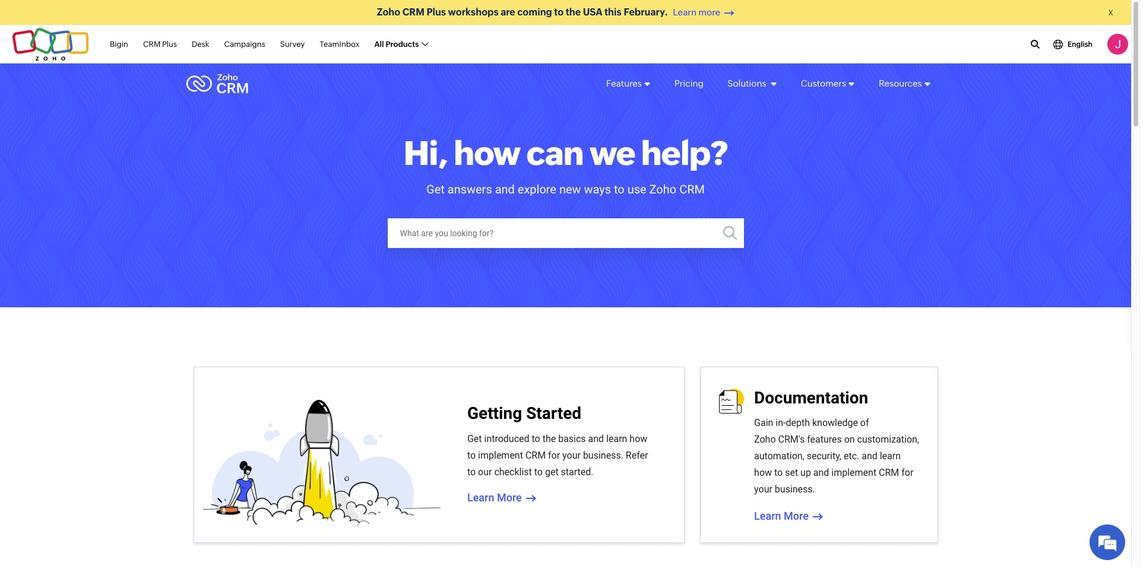Task type: vqa. For each thing, say whether or not it's contained in the screenshot.
Zoho to the right
yes



Task type: locate. For each thing, give the bounding box(es) containing it.
the
[[566, 7, 581, 18], [543, 433, 556, 445]]

1 horizontal spatial business.
[[775, 484, 815, 495]]

1 vertical spatial learn more
[[754, 510, 809, 523]]

0 horizontal spatial get
[[427, 182, 445, 196]]

this
[[605, 7, 622, 18]]

and
[[495, 182, 515, 196], [588, 433, 604, 445], [862, 451, 878, 462], [814, 468, 829, 479]]

survey
[[280, 40, 305, 49]]

answers
[[448, 182, 492, 196]]

for
[[548, 450, 560, 461], [902, 468, 914, 479]]

set
[[785, 468, 798, 479]]

ways
[[584, 182, 611, 196]]

0 vertical spatial plus
[[427, 7, 446, 18]]

resources
[[879, 78, 922, 89]]

1 horizontal spatial get
[[467, 433, 482, 445]]

introduced
[[484, 433, 530, 445]]

usa
[[583, 7, 603, 18]]

to
[[554, 7, 564, 18], [614, 182, 625, 196], [532, 433, 540, 445], [467, 450, 476, 461], [467, 467, 476, 478], [534, 467, 543, 478], [775, 468, 783, 479]]

crm inside features on customization, automation, security, etc. and learn how to set up and implement crm for your business.
[[879, 468, 899, 479]]

1 horizontal spatial your
[[754, 484, 773, 495]]

learn inside get introduced to the basics and learn how to implement crm for your business. refer to our checklist to get started.
[[606, 433, 627, 445]]

1 vertical spatial learn more link
[[754, 509, 822, 525]]

1 vertical spatial implement
[[832, 468, 877, 479]]

0 horizontal spatial learn
[[467, 492, 494, 504]]

solutions link
[[728, 68, 777, 100]]

0 vertical spatial learn more link
[[467, 481, 535, 506]]

implement inside get introduced to the basics and learn how to implement crm for your business. refer to our checklist to get started.
[[478, 450, 523, 461]]

plus left desk
[[162, 40, 177, 49]]

for up get
[[548, 450, 560, 461]]

1 horizontal spatial more
[[784, 510, 809, 523]]

more down checklist
[[497, 492, 522, 504]]

checklist
[[494, 467, 532, 478]]

learn inside features on customization, automation, security, etc. and learn how to set up and implement crm for your business.
[[880, 451, 901, 462]]

learn
[[606, 433, 627, 445], [880, 451, 901, 462]]

2 vertical spatial zoho
[[754, 434, 776, 446]]

crm up get
[[526, 450, 546, 461]]

implement down etc.
[[832, 468, 877, 479]]

the left usa
[[566, 7, 581, 18]]

knowledge
[[813, 418, 858, 429]]

zoho right use
[[650, 182, 677, 196]]

learn more link down set
[[754, 509, 822, 525]]

0 horizontal spatial zoho
[[377, 7, 400, 18]]

get introduced to the basics and learn how to implement crm for your business. refer to our checklist to get started.
[[467, 433, 648, 478]]

how
[[454, 134, 521, 172], [630, 433, 648, 445], [754, 468, 772, 479]]

our
[[478, 467, 492, 478]]

learn
[[673, 7, 697, 17], [467, 492, 494, 504], [754, 510, 781, 523]]

your
[[563, 450, 581, 461], [754, 484, 773, 495]]

business. inside get introduced to the basics and learn how to implement crm for your business. refer to our checklist to get started.
[[583, 450, 624, 461]]

to inside features on customization, automation, security, etc. and learn how to set up and implement crm for your business.
[[775, 468, 783, 479]]

0 vertical spatial learn
[[606, 433, 627, 445]]

0 vertical spatial implement
[[478, 450, 523, 461]]

0 horizontal spatial business.
[[583, 450, 624, 461]]

get for get answers and explore new ways to use zoho crm
[[427, 182, 445, 196]]

features
[[606, 78, 642, 89]]

2 vertical spatial how
[[754, 468, 772, 479]]

1 vertical spatial for
[[902, 468, 914, 479]]

1 vertical spatial how
[[630, 433, 648, 445]]

1 horizontal spatial the
[[566, 7, 581, 18]]

get
[[427, 182, 445, 196], [467, 433, 482, 445]]

how up answers at the left of the page
[[454, 134, 521, 172]]

0 horizontal spatial your
[[563, 450, 581, 461]]

crm plus
[[143, 40, 177, 49]]

explore
[[518, 182, 557, 196]]

None button
[[723, 223, 739, 240]]

0 vertical spatial zoho
[[377, 7, 400, 18]]

to down getting
[[467, 450, 476, 461]]

to left set
[[775, 468, 783, 479]]

learn down customization,
[[880, 451, 901, 462]]

0 horizontal spatial plus
[[162, 40, 177, 49]]

of
[[861, 418, 869, 429]]

more for left learn more link
[[497, 492, 522, 504]]

learn more link
[[467, 481, 535, 506], [754, 509, 822, 525]]

started
[[526, 404, 582, 424]]

get left answers at the left of the page
[[427, 182, 445, 196]]

to down getting started
[[532, 433, 540, 445]]

learn more
[[467, 492, 522, 504], [754, 510, 809, 523]]

learn more down the our
[[467, 492, 522, 504]]

zoho crm plus workshops are coming to the usa this february. learn more
[[377, 7, 721, 18]]

more
[[497, 492, 522, 504], [784, 510, 809, 523]]

desk link
[[192, 33, 209, 55]]

your inside get introduced to the basics and learn how to implement crm for your business. refer to our checklist to get started.
[[563, 450, 581, 461]]

crm
[[403, 7, 425, 18], [143, 40, 161, 49], [680, 182, 705, 196], [526, 450, 546, 461], [879, 468, 899, 479]]

more down set
[[784, 510, 809, 523]]

for inside get introduced to the basics and learn how to implement crm for your business. refer to our checklist to get started.
[[548, 450, 560, 461]]

2 horizontal spatial zoho
[[754, 434, 776, 446]]

0 horizontal spatial for
[[548, 450, 560, 461]]

zoho up all products
[[377, 7, 400, 18]]

0 horizontal spatial implement
[[478, 450, 523, 461]]

1 vertical spatial learn
[[467, 492, 494, 504]]

products
[[386, 40, 419, 49]]

2 horizontal spatial how
[[754, 468, 772, 479]]

1 vertical spatial get
[[467, 433, 482, 445]]

can
[[527, 134, 584, 172]]

1 horizontal spatial learn more link
[[754, 509, 822, 525]]

campaigns link
[[224, 33, 265, 55]]

1 horizontal spatial how
[[630, 433, 648, 445]]

zoho crm logo image
[[186, 71, 249, 97]]

1 horizontal spatial learn more
[[754, 510, 809, 523]]

more for the right learn more link
[[784, 510, 809, 523]]

1 horizontal spatial learn
[[880, 451, 901, 462]]

get inside get introduced to the basics and learn how to implement crm for your business. refer to our checklist to get started.
[[467, 433, 482, 445]]

2 horizontal spatial learn
[[754, 510, 781, 523]]

0 vertical spatial learn
[[673, 7, 697, 17]]

business. up started.
[[583, 450, 624, 461]]

more
[[699, 7, 721, 17]]

learn more link down checklist
[[467, 481, 535, 506]]

1 horizontal spatial implement
[[832, 468, 877, 479]]

implement
[[478, 450, 523, 461], [832, 468, 877, 479]]

0 vertical spatial more
[[497, 492, 522, 504]]

crm plus link
[[143, 33, 177, 55]]

0 vertical spatial your
[[563, 450, 581, 461]]

0 horizontal spatial how
[[454, 134, 521, 172]]

business.
[[583, 450, 624, 461], [775, 484, 815, 495]]

refer
[[626, 450, 648, 461]]

getting
[[467, 404, 522, 424]]

2 vertical spatial learn
[[754, 510, 781, 523]]

we
[[590, 134, 635, 172]]

for down customization,
[[902, 468, 914, 479]]

your inside features on customization, automation, security, etc. and learn how to set up and implement crm for your business.
[[754, 484, 773, 495]]

the left basics
[[543, 433, 556, 445]]

help?
[[641, 134, 728, 172]]

zoho
[[377, 7, 400, 18], [650, 182, 677, 196], [754, 434, 776, 446]]

english
[[1068, 40, 1093, 48]]

learn for the right learn more link
[[754, 510, 781, 523]]

1 horizontal spatial plus
[[427, 7, 446, 18]]

1 vertical spatial your
[[754, 484, 773, 495]]

1 vertical spatial learn
[[880, 451, 901, 462]]

to left get
[[534, 467, 543, 478]]

0 horizontal spatial learn
[[606, 433, 627, 445]]

customization,
[[857, 434, 919, 446]]

your down automation,
[[754, 484, 773, 495]]

1 horizontal spatial learn
[[673, 7, 697, 17]]

1 vertical spatial business.
[[775, 484, 815, 495]]

zoho down gain
[[754, 434, 776, 446]]

plus left workshops
[[427, 7, 446, 18]]

1 horizontal spatial for
[[902, 468, 914, 479]]

teaminbox link
[[320, 33, 360, 55]]

new
[[559, 182, 581, 196]]

plus
[[427, 7, 446, 18], [162, 40, 177, 49]]

and right basics
[[588, 433, 604, 445]]

features on customization, automation, security, etc. and learn how to set up and implement crm for your business.
[[754, 434, 919, 495]]

to left the our
[[467, 467, 476, 478]]

learn more down set
[[754, 510, 809, 523]]

0 vertical spatial get
[[427, 182, 445, 196]]

business. down set
[[775, 484, 815, 495]]

1 horizontal spatial zoho
[[650, 182, 677, 196]]

campaigns
[[224, 40, 265, 49]]

get left introduced
[[467, 433, 482, 445]]

documentation
[[754, 388, 869, 408]]

0 horizontal spatial more
[[497, 492, 522, 504]]

1 vertical spatial the
[[543, 433, 556, 445]]

your down basics
[[563, 450, 581, 461]]

0 horizontal spatial learn more
[[467, 492, 522, 504]]

crm inside get introduced to the basics and learn how to implement crm for your business. refer to our checklist to get started.
[[526, 450, 546, 461]]

0 horizontal spatial the
[[543, 433, 556, 445]]

business. inside features on customization, automation, security, etc. and learn how to set up and implement crm for your business.
[[775, 484, 815, 495]]

how up refer
[[630, 433, 648, 445]]

crm down customization,
[[879, 468, 899, 479]]

sign up for crm software | zoho crm image
[[203, 383, 441, 528]]

0 vertical spatial business.
[[583, 450, 624, 461]]

0 vertical spatial for
[[548, 450, 560, 461]]

0 vertical spatial the
[[566, 7, 581, 18]]

learn up refer
[[606, 433, 627, 445]]

hi, how can we help?
[[404, 134, 728, 172]]

crm's
[[778, 434, 805, 446]]

implement down introduced
[[478, 450, 523, 461]]

how down automation,
[[754, 468, 772, 479]]

1 vertical spatial more
[[784, 510, 809, 523]]

0 vertical spatial learn more
[[467, 492, 522, 504]]



Task type: describe. For each thing, give the bounding box(es) containing it.
desk
[[192, 40, 209, 49]]

learn for left learn more link
[[467, 492, 494, 504]]

automation,
[[754, 451, 805, 462]]

customers
[[801, 78, 846, 89]]

solutions
[[728, 78, 768, 89]]

etc.
[[844, 451, 860, 462]]

and right etc.
[[862, 451, 878, 462]]

workshops
[[448, 7, 499, 18]]

and inside get introduced to the basics and learn how to implement crm for your business. refer to our checklist to get started.
[[588, 433, 604, 445]]

use
[[628, 182, 647, 196]]

implement inside features on customization, automation, security, etc. and learn how to set up and implement crm for your business.
[[832, 468, 877, 479]]

0 vertical spatial how
[[454, 134, 521, 172]]

gain
[[754, 418, 774, 429]]

What are you looking for? text field
[[388, 218, 744, 248]]

on
[[844, 434, 855, 446]]

crm up the products
[[403, 7, 425, 18]]

in-
[[776, 418, 786, 429]]

x button
[[1109, 7, 1114, 19]]

are
[[501, 7, 515, 18]]

getting started
[[467, 404, 582, 424]]

and left explore
[[495, 182, 515, 196]]

learn more for the right learn more link
[[754, 510, 809, 523]]

up
[[801, 468, 811, 479]]

started.
[[561, 467, 594, 478]]

depth
[[786, 418, 810, 429]]

get for get introduced to the basics and learn how to implement crm for your business. refer to our checklist to get started.
[[467, 433, 482, 445]]

survey link
[[280, 33, 305, 55]]

crm down 'help?'
[[680, 182, 705, 196]]

bigin
[[110, 40, 128, 49]]

search results bar element
[[388, 218, 744, 248]]

teaminbox
[[320, 40, 360, 49]]

x
[[1109, 8, 1114, 17]]

coming
[[518, 7, 552, 18]]

to right coming
[[554, 7, 564, 18]]

learn inside the zoho crm plus workshops are coming to the usa this february. learn more
[[673, 7, 697, 17]]

zoho inside gain in-depth knowledge of zoho crm's
[[754, 434, 776, 446]]

hi,
[[404, 134, 448, 172]]

to left use
[[614, 182, 625, 196]]

features link
[[606, 68, 651, 100]]

get
[[545, 467, 559, 478]]

all
[[375, 40, 384, 49]]

all products link
[[375, 33, 428, 55]]

james peterson image
[[1108, 34, 1129, 55]]

1 vertical spatial plus
[[162, 40, 177, 49]]

and right "up"
[[814, 468, 829, 479]]

pricing link
[[675, 68, 704, 100]]

security,
[[807, 451, 842, 462]]

the inside get introduced to the basics and learn how to implement crm for your business. refer to our checklist to get started.
[[543, 433, 556, 445]]

all products
[[375, 40, 419, 49]]

get answers and explore new ways to use zoho crm
[[427, 182, 705, 196]]

for inside features on customization, automation, security, etc. and learn how to set up and implement crm for your business.
[[902, 468, 914, 479]]

resources link
[[879, 68, 931, 100]]

february.
[[624, 7, 668, 18]]

learn more for left learn more link
[[467, 492, 522, 504]]

how inside get introduced to the basics and learn how to implement crm for your business. refer to our checklist to get started.
[[630, 433, 648, 445]]

none button inside search results bar element
[[723, 223, 739, 240]]

crm right 'bigin'
[[143, 40, 161, 49]]

features
[[807, 434, 842, 446]]

basics
[[558, 433, 586, 445]]

bigin link
[[110, 33, 128, 55]]

pricing
[[675, 78, 704, 89]]

how inside features on customization, automation, security, etc. and learn how to set up and implement crm for your business.
[[754, 468, 772, 479]]

learn more link
[[670, 7, 737, 18]]

0 horizontal spatial learn more link
[[467, 481, 535, 506]]

1 vertical spatial zoho
[[650, 182, 677, 196]]

gain in-depth knowledge of zoho crm's
[[754, 418, 869, 446]]



